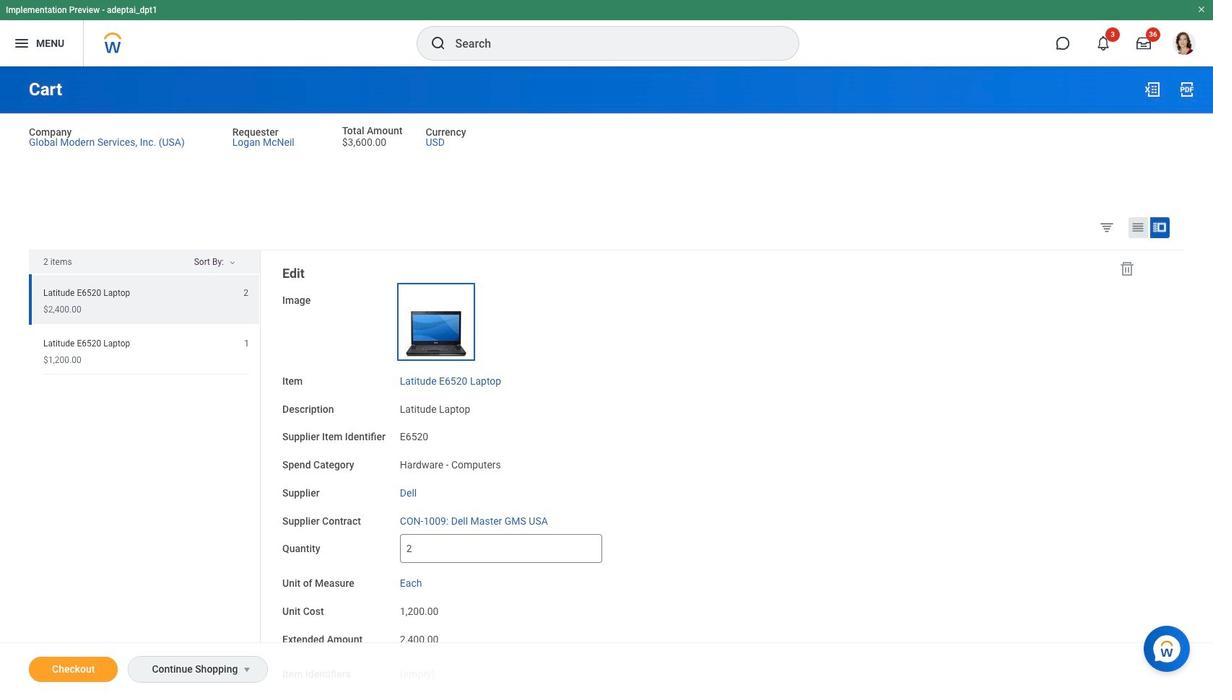 Task type: describe. For each thing, give the bounding box(es) containing it.
close environment banner image
[[1197, 5, 1206, 14]]

Toggle to Grid view radio
[[1129, 217, 1148, 238]]

profile logan mcneil image
[[1173, 32, 1196, 58]]

select to filter grid data image
[[1099, 219, 1115, 235]]

item list list box
[[29, 274, 260, 375]]

Toggle to List Detail view radio
[[1150, 217, 1170, 238]]

inbox large image
[[1137, 36, 1151, 51]]

caret down image
[[239, 664, 256, 676]]

none text field inside navigation pane region
[[400, 535, 602, 564]]

toggle to list detail view image
[[1152, 220, 1167, 235]]



Task type: locate. For each thing, give the bounding box(es) containing it.
export to excel image
[[1144, 81, 1161, 98]]

toggle to grid view image
[[1131, 220, 1145, 235]]

delete image
[[1119, 260, 1136, 277]]

hardware - computers element
[[400, 456, 501, 471]]

main content
[[0, 66, 1213, 695]]

option group
[[1096, 217, 1181, 241]]

arrow down image
[[241, 256, 259, 266]]

region
[[29, 250, 261, 695]]

chevron down image
[[224, 260, 241, 270]]

search image
[[429, 35, 447, 52]]

e6520.jpg image
[[400, 286, 472, 358]]

None text field
[[400, 535, 602, 564]]

view printable version (pdf) image
[[1178, 81, 1196, 98]]

justify image
[[13, 35, 30, 52]]

banner
[[0, 0, 1213, 66]]

Search Workday  search field
[[455, 27, 769, 59]]

navigation pane region
[[261, 250, 1154, 695]]

notifications large image
[[1096, 36, 1111, 51]]



Task type: vqa. For each thing, say whether or not it's contained in the screenshot.
Flexible Work Arrangements
no



